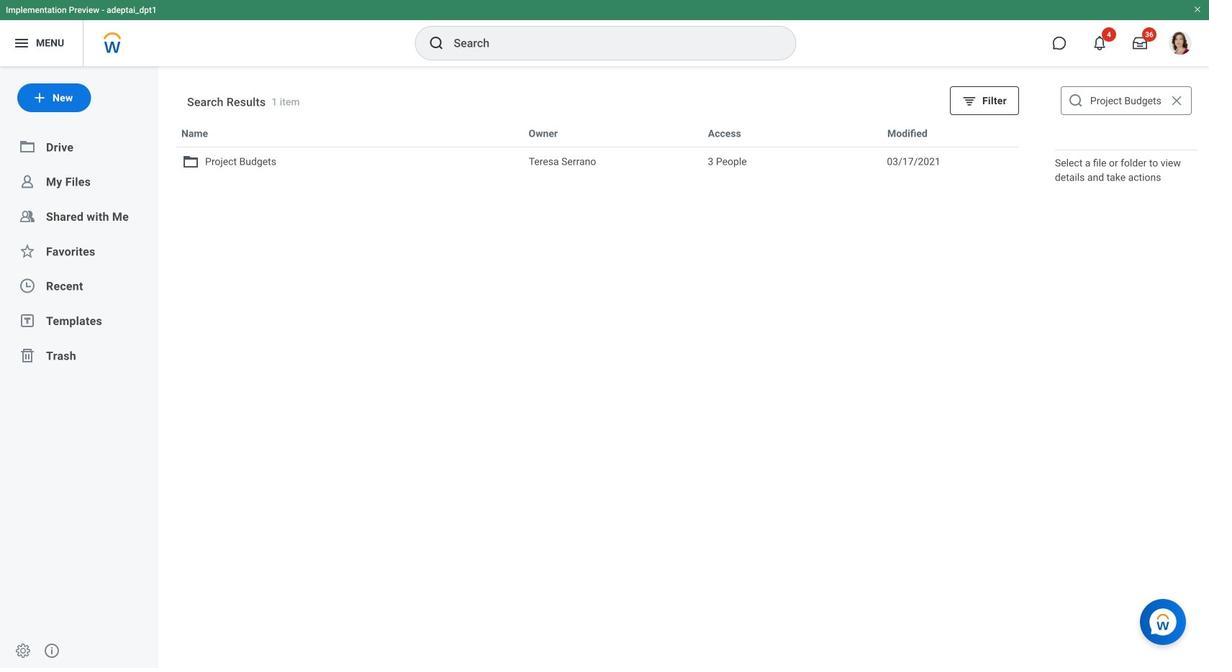 Task type: vqa. For each thing, say whether or not it's contained in the screenshot.
close environment banner image
yes



Task type: describe. For each thing, give the bounding box(es) containing it.
filter image
[[963, 94, 977, 108]]

clock image
[[19, 278, 36, 295]]

trash image
[[19, 347, 36, 364]]

plus image
[[32, 91, 47, 105]]

notifications large image
[[1093, 36, 1108, 50]]

search image
[[428, 35, 445, 52]]

folder open image
[[19, 138, 36, 156]]

item list element
[[158, 66, 1037, 669]]

profile logan mcneil image
[[1169, 32, 1193, 58]]

star image
[[19, 243, 36, 260]]

user image
[[19, 173, 36, 190]]

2 row from the top
[[176, 148, 1020, 176]]

search drive field
[[1061, 86, 1193, 115]]



Task type: locate. For each thing, give the bounding box(es) containing it.
close environment banner image
[[1194, 5, 1203, 14]]

1 row from the top
[[176, 119, 1020, 148]]

banner
[[0, 0, 1210, 66]]

info image
[[43, 643, 60, 660]]

x image
[[1170, 94, 1185, 108]]

gear image
[[14, 643, 32, 660]]

row
[[176, 119, 1020, 148], [176, 148, 1020, 176]]

folder image
[[182, 153, 199, 171], [182, 153, 199, 171]]

grid inside item list element
[[176, 119, 1020, 668]]

cell
[[523, 148, 702, 176]]

breadcrumb element
[[181, 84, 881, 120]]

shared with me image
[[19, 208, 36, 225]]

justify image
[[13, 35, 30, 52]]

inbox large image
[[1133, 36, 1148, 50]]

search image
[[1068, 92, 1085, 109]]

Search Workday  search field
[[454, 27, 767, 59]]

grid
[[176, 119, 1020, 668]]

cell inside row
[[523, 148, 702, 176]]



